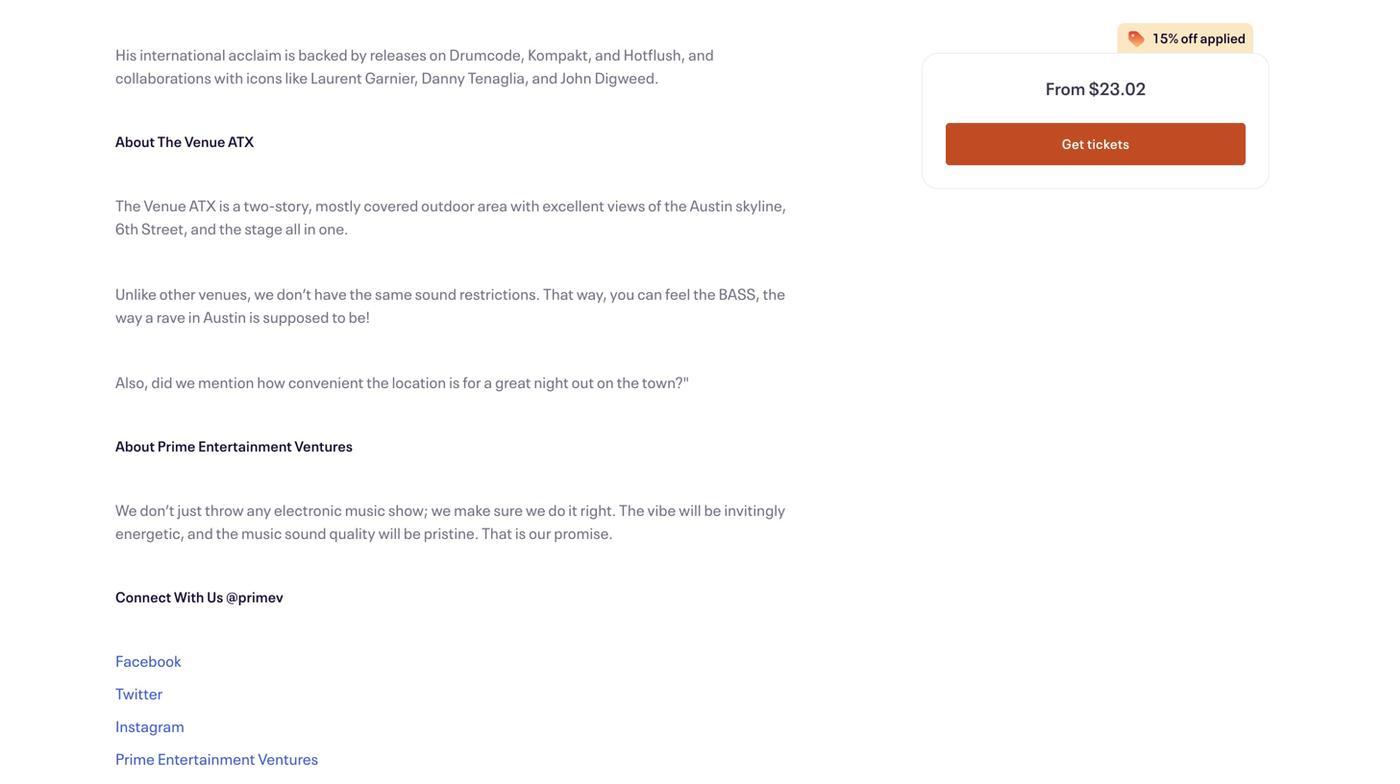 Task type: describe. For each thing, give the bounding box(es) containing it.
1 horizontal spatial music
[[345, 500, 386, 521]]

facebook
[[115, 651, 181, 672]]

show;
[[388, 500, 429, 521]]

night
[[534, 372, 569, 393]]

sound inside we don't just throw any electronic music show; we make sure we do it right. the vibe will be invitingly energetic, and the music sound quality will be pristine. that is our promise.
[[285, 523, 326, 544]]

great
[[495, 372, 531, 393]]

the left town?"
[[617, 372, 639, 393]]

don't inside we don't just throw any electronic music show; we make sure we do it right. the vibe will be invitingly energetic, and the music sound quality will be pristine. that is our promise.
[[140, 500, 175, 521]]

way
[[115, 307, 143, 327]]

any
[[247, 500, 271, 521]]

0 horizontal spatial will
[[378, 523, 401, 544]]

is left for
[[449, 372, 460, 393]]

we up pristine. at the bottom of page
[[431, 500, 451, 521]]

backed
[[298, 44, 348, 65]]

story,
[[275, 195, 313, 216]]

area
[[478, 195, 508, 216]]

international
[[140, 44, 226, 65]]

icons
[[246, 67, 282, 88]]

the left stage at the top of the page
[[219, 218, 242, 239]]

stage
[[245, 218, 283, 239]]

make
[[454, 500, 491, 521]]

that inside unlike other venues, we don't have the same sound restrictions. that way, you can feel the bass, the way a rave in austin is supposed to be!
[[543, 284, 574, 304]]

atx inside the venue atx is a two-story, mostly covered outdoor area with excellent views of the austin skyline, 6th street, and the stage all in one.
[[189, 195, 216, 216]]

unlike other venues, we don't have the same sound restrictions. that way, you can feel the bass, the way a rave in austin is supposed to be!
[[115, 284, 786, 327]]

location
[[392, 372, 446, 393]]

0 vertical spatial ventures
[[295, 437, 353, 456]]

throw
[[205, 500, 244, 521]]

promise.
[[554, 523, 613, 544]]

the right bass,
[[763, 284, 786, 304]]

from $23.02
[[1046, 77, 1146, 100]]

our
[[529, 523, 551, 544]]

two-
[[244, 195, 275, 216]]

a inside the venue atx is a two-story, mostly covered outdoor area with excellent views of the austin skyline, 6th street, and the stage all in one.
[[233, 195, 241, 216]]

releases
[[370, 44, 427, 65]]

from
[[1046, 77, 1086, 100]]

and up digweed.
[[595, 44, 621, 65]]

did
[[151, 372, 173, 393]]

electronic
[[274, 500, 342, 521]]

other
[[159, 284, 196, 304]]

about the venue atx
[[115, 132, 254, 151]]

venue inside the venue atx is a two-story, mostly covered outdoor area with excellent views of the austin skyline, 6th street, and the stage all in one.
[[144, 195, 186, 216]]

is inside we don't just throw any electronic music show; we make sure we do it right. the vibe will be invitingly energetic, and the music sound quality will be pristine. that is our promise.
[[515, 523, 526, 544]]

mention
[[198, 372, 254, 393]]

all
[[285, 218, 301, 239]]

$23.02
[[1089, 77, 1146, 100]]

do
[[548, 500, 566, 521]]

applied
[[1201, 29, 1246, 47]]

outdoor
[[421, 195, 475, 216]]

tenaglia,
[[468, 67, 529, 88]]

twitter
[[115, 684, 163, 704]]

we don't just throw any electronic music show; we make sure we do it right. the vibe will be invitingly energetic, and the music sound quality will be pristine. that is our promise.
[[115, 500, 786, 544]]

quality
[[329, 523, 376, 544]]

and inside the venue atx is a two-story, mostly covered outdoor area with excellent views of the austin skyline, 6th street, and the stage all in one.
[[191, 218, 216, 239]]

unlike
[[115, 284, 157, 304]]

digweed.
[[595, 67, 659, 88]]

the venue atx is a two-story, mostly covered outdoor area with excellent views of the austin skyline, 6th street, and the stage all in one.
[[115, 195, 787, 239]]

by
[[351, 44, 367, 65]]

his international acclaim is backed by releases on drumcode, kompakt, and hotflush, and collaborations with icons like laurent garnier, danny tenaglia, and john digweed.
[[115, 44, 714, 88]]

the right of
[[665, 195, 687, 216]]

john
[[561, 67, 592, 88]]

about prime entertainment ventures
[[115, 437, 353, 456]]

get tickets button
[[946, 123, 1246, 165]]

we left "do"
[[526, 500, 546, 521]]

feel
[[665, 284, 691, 304]]

can
[[638, 284, 663, 304]]

kompakt,
[[528, 44, 592, 65]]

is inside unlike other venues, we don't have the same sound restrictions. that way, you can feel the bass, the way a rave in austin is supposed to be!
[[249, 307, 260, 327]]

restrictions.
[[460, 284, 540, 304]]

way,
[[577, 284, 607, 304]]

skyline,
[[736, 195, 787, 216]]

about for about the venue atx
[[115, 132, 155, 151]]

invitingly
[[724, 500, 786, 521]]

instagram
[[115, 716, 184, 737]]

6th
[[115, 218, 139, 239]]

pristine.
[[424, 523, 479, 544]]

vibe
[[648, 500, 676, 521]]

1 vertical spatial on
[[597, 372, 614, 393]]

facebook link
[[115, 651, 181, 672]]

of
[[648, 195, 662, 216]]

the left location
[[367, 372, 389, 393]]

the inside we don't just throw any electronic music show; we make sure we do it right. the vibe will be invitingly energetic, and the music sound quality will be pristine. that is our promise.
[[619, 500, 645, 521]]

it
[[568, 500, 578, 521]]

is inside the venue atx is a two-story, mostly covered outdoor area with excellent views of the austin skyline, 6th street, and the stage all in one.
[[219, 195, 230, 216]]

be!
[[349, 307, 370, 327]]

views
[[607, 195, 646, 216]]

one.
[[319, 218, 349, 239]]

venues,
[[198, 284, 251, 304]]



Task type: locate. For each thing, give the bounding box(es) containing it.
with
[[174, 588, 204, 607]]

rave
[[156, 307, 185, 327]]

1 vertical spatial be
[[404, 523, 421, 544]]

1 vertical spatial a
[[145, 307, 154, 327]]

that inside we don't just throw any electronic music show; we make sure we do it right. the vibe will be invitingly energetic, and the music sound quality will be pristine. that is our promise.
[[482, 523, 512, 544]]

0 vertical spatial be
[[704, 500, 722, 521]]

1 vertical spatial in
[[188, 307, 201, 327]]

atx
[[228, 132, 254, 151], [189, 195, 216, 216]]

1 vertical spatial venue
[[144, 195, 186, 216]]

2 horizontal spatial the
[[619, 500, 645, 521]]

instagram link
[[115, 716, 184, 737]]

venue
[[184, 132, 225, 151], [144, 195, 186, 216]]

collaborations
[[115, 67, 211, 88]]

about for about prime entertainment ventures
[[115, 437, 155, 456]]

0 vertical spatial sound
[[415, 284, 457, 304]]

about down also,
[[115, 437, 155, 456]]

@primev
[[226, 588, 283, 607]]

austin left skyline,
[[690, 195, 733, 216]]

venue down the collaborations at top
[[184, 132, 225, 151]]

supposed
[[263, 307, 329, 327]]

music down any
[[241, 523, 282, 544]]

1 vertical spatial that
[[482, 523, 512, 544]]

1 horizontal spatial don't
[[277, 284, 312, 304]]

2 vertical spatial a
[[484, 372, 492, 393]]

get tickets
[[1062, 135, 1130, 153]]

0 vertical spatial will
[[679, 500, 701, 521]]

is
[[285, 44, 295, 65], [219, 195, 230, 216], [249, 307, 260, 327], [449, 372, 460, 393], [515, 523, 526, 544]]

the inside we don't just throw any electronic music show; we make sure we do it right. the vibe will be invitingly energetic, and the music sound quality will be pristine. that is our promise.
[[216, 523, 239, 544]]

twitter link
[[115, 684, 163, 704]]

2 horizontal spatial a
[[484, 372, 492, 393]]

0 vertical spatial venue
[[184, 132, 225, 151]]

mostly
[[315, 195, 361, 216]]

0 horizontal spatial sound
[[285, 523, 326, 544]]

off
[[1181, 29, 1198, 47]]

convenient
[[288, 372, 364, 393]]

with
[[214, 67, 243, 88], [511, 195, 540, 216]]

and
[[595, 44, 621, 65], [688, 44, 714, 65], [532, 67, 558, 88], [191, 218, 216, 239], [187, 523, 213, 544]]

0 horizontal spatial atx
[[189, 195, 216, 216]]

0 vertical spatial a
[[233, 195, 241, 216]]

venue up street,
[[144, 195, 186, 216]]

prime entertainment ventures link
[[115, 749, 318, 770]]

be left invitingly
[[704, 500, 722, 521]]

laurent
[[311, 67, 362, 88]]

covered
[[364, 195, 418, 216]]

excellent
[[543, 195, 605, 216]]

on inside the his international acclaim is backed by releases on drumcode, kompakt, and hotflush, and collaborations with icons like laurent garnier, danny tenaglia, and john digweed.
[[429, 44, 447, 65]]

same
[[375, 284, 412, 304]]

with inside the his international acclaim is backed by releases on drumcode, kompakt, and hotflush, and collaborations with icons like laurent garnier, danny tenaglia, and john digweed.
[[214, 67, 243, 88]]

1 horizontal spatial sound
[[415, 284, 457, 304]]

austin inside unlike other venues, we don't have the same sound restrictions. that way, you can feel the bass, the way a rave in austin is supposed to be!
[[203, 307, 246, 327]]

danny
[[421, 67, 465, 88]]

1 vertical spatial sound
[[285, 523, 326, 544]]

austin down venues,
[[203, 307, 246, 327]]

out
[[572, 372, 594, 393]]

1 vertical spatial will
[[378, 523, 401, 544]]

in right the rave at the left top of the page
[[188, 307, 201, 327]]

street,
[[141, 218, 188, 239]]

0 vertical spatial prime
[[157, 437, 196, 456]]

sure
[[494, 500, 523, 521]]

and inside we don't just throw any electronic music show; we make sure we do it right. the vibe will be invitingly energetic, and the music sound quality will be pristine. that is our promise.
[[187, 523, 213, 544]]

sound
[[415, 284, 457, 304], [285, 523, 326, 544]]

and right street,
[[191, 218, 216, 239]]

hotflush,
[[624, 44, 686, 65]]

0 vertical spatial in
[[304, 218, 316, 239]]

tickets
[[1088, 135, 1130, 153]]

1 horizontal spatial a
[[233, 195, 241, 216]]

have
[[314, 284, 347, 304]]

1 vertical spatial about
[[115, 437, 155, 456]]

1 horizontal spatial prime
[[157, 437, 196, 456]]

that left way,
[[543, 284, 574, 304]]

about down the collaborations at top
[[115, 132, 155, 151]]

sound inside unlike other venues, we don't have the same sound restrictions. that way, you can feel the bass, the way a rave in austin is supposed to be!
[[415, 284, 457, 304]]

with down acclaim
[[214, 67, 243, 88]]

the down throw
[[216, 523, 239, 544]]

the up the be!
[[350, 284, 372, 304]]

0 horizontal spatial with
[[214, 67, 243, 88]]

0 vertical spatial music
[[345, 500, 386, 521]]

1 vertical spatial entertainment
[[158, 749, 255, 770]]

0 vertical spatial with
[[214, 67, 243, 88]]

0 vertical spatial don't
[[277, 284, 312, 304]]

garnier,
[[365, 67, 419, 88]]

is left our
[[515, 523, 526, 544]]

for
[[463, 372, 481, 393]]

the down the collaborations at top
[[157, 132, 182, 151]]

1 vertical spatial music
[[241, 523, 282, 544]]

like
[[285, 67, 308, 88]]

the up 6th
[[115, 195, 141, 216]]

austin
[[690, 195, 733, 216], [203, 307, 246, 327]]

0 vertical spatial on
[[429, 44, 447, 65]]

0 horizontal spatial the
[[115, 195, 141, 216]]

15%
[[1152, 29, 1179, 47]]

in inside unlike other venues, we don't have the same sound restrictions. that way, you can feel the bass, the way a rave in austin is supposed to be!
[[188, 307, 201, 327]]

sound down electronic
[[285, 523, 326, 544]]

is down venues,
[[249, 307, 260, 327]]

the
[[665, 195, 687, 216], [219, 218, 242, 239], [350, 284, 372, 304], [693, 284, 716, 304], [763, 284, 786, 304], [367, 372, 389, 393], [617, 372, 639, 393], [216, 523, 239, 544]]

be down show;
[[404, 523, 421, 544]]

his
[[115, 44, 137, 65]]

a inside unlike other venues, we don't have the same sound restrictions. that way, you can feel the bass, the way a rave in austin is supposed to be!
[[145, 307, 154, 327]]

0 horizontal spatial that
[[482, 523, 512, 544]]

1 about from the top
[[115, 132, 155, 151]]

1 horizontal spatial with
[[511, 195, 540, 216]]

is up like
[[285, 44, 295, 65]]

1 horizontal spatial be
[[704, 500, 722, 521]]

also,
[[115, 372, 149, 393]]

in right all on the left
[[304, 218, 316, 239]]

1 horizontal spatial on
[[597, 372, 614, 393]]

music up quality
[[345, 500, 386, 521]]

the left 'vibe'
[[619, 500, 645, 521]]

we inside unlike other venues, we don't have the same sound restrictions. that way, you can feel the bass, the way a rave in austin is supposed to be!
[[254, 284, 274, 304]]

atx left two-
[[189, 195, 216, 216]]

1 horizontal spatial the
[[157, 132, 182, 151]]

don't up "energetic,"
[[140, 500, 175, 521]]

that
[[543, 284, 574, 304], [482, 523, 512, 544]]

on right the out
[[597, 372, 614, 393]]

sound right same on the top
[[415, 284, 457, 304]]

1 vertical spatial prime
[[115, 749, 155, 770]]

us
[[207, 588, 223, 607]]

0 horizontal spatial prime
[[115, 749, 155, 770]]

1 vertical spatial the
[[115, 195, 141, 216]]

we right did
[[175, 372, 195, 393]]

we
[[254, 284, 274, 304], [175, 372, 195, 393], [431, 500, 451, 521], [526, 500, 546, 521]]

on up danny
[[429, 44, 447, 65]]

15% off applied
[[1152, 29, 1246, 47]]

1 horizontal spatial will
[[679, 500, 701, 521]]

connect with us @primev
[[115, 588, 283, 607]]

prime down 'instagram' at the left of page
[[115, 749, 155, 770]]

that down sure
[[482, 523, 512, 544]]

town?"
[[642, 372, 690, 393]]

1 horizontal spatial austin
[[690, 195, 733, 216]]

is inside the his international acclaim is backed by releases on drumcode, kompakt, and hotflush, and collaborations with icons like laurent garnier, danny tenaglia, and john digweed.
[[285, 44, 295, 65]]

a right for
[[484, 372, 492, 393]]

atx up two-
[[228, 132, 254, 151]]

0 vertical spatial atx
[[228, 132, 254, 151]]

be
[[704, 500, 722, 521], [404, 523, 421, 544]]

we right venues,
[[254, 284, 274, 304]]

1 vertical spatial atx
[[189, 195, 216, 216]]

with inside the venue atx is a two-story, mostly covered outdoor area with excellent views of the austin skyline, 6th street, and the stage all in one.
[[511, 195, 540, 216]]

with right area
[[511, 195, 540, 216]]

the inside the venue atx is a two-story, mostly covered outdoor area with excellent views of the austin skyline, 6th street, and the stage all in one.
[[115, 195, 141, 216]]

the right feel
[[693, 284, 716, 304]]

entertainment down 'instagram' at the left of page
[[158, 749, 255, 770]]

0 horizontal spatial don't
[[140, 500, 175, 521]]

don't inside unlike other venues, we don't have the same sound restrictions. that way, you can feel the bass, the way a rave in austin is supposed to be!
[[277, 284, 312, 304]]

bass,
[[719, 284, 760, 304]]

0 horizontal spatial austin
[[203, 307, 246, 327]]

don't
[[277, 284, 312, 304], [140, 500, 175, 521]]

don't up 'supposed'
[[277, 284, 312, 304]]

0 vertical spatial entertainment
[[198, 437, 292, 456]]

0 vertical spatial the
[[157, 132, 182, 151]]

to
[[332, 307, 346, 327]]

1 horizontal spatial in
[[304, 218, 316, 239]]

1 vertical spatial austin
[[203, 307, 246, 327]]

0 horizontal spatial on
[[429, 44, 447, 65]]

2 about from the top
[[115, 437, 155, 456]]

and right hotflush,
[[688, 44, 714, 65]]

0 horizontal spatial in
[[188, 307, 201, 327]]

2 vertical spatial the
[[619, 500, 645, 521]]

1 vertical spatial ventures
[[258, 749, 318, 770]]

will down show;
[[378, 523, 401, 544]]

entertainment
[[198, 437, 292, 456], [158, 749, 255, 770]]

and down just
[[187, 523, 213, 544]]

entertainment up any
[[198, 437, 292, 456]]

acclaim
[[228, 44, 282, 65]]

1 horizontal spatial atx
[[228, 132, 254, 151]]

connect
[[115, 588, 171, 607]]

energetic,
[[115, 523, 185, 544]]

on
[[429, 44, 447, 65], [597, 372, 614, 393]]

a
[[233, 195, 241, 216], [145, 307, 154, 327], [484, 372, 492, 393]]

1 horizontal spatial that
[[543, 284, 574, 304]]

0 vertical spatial about
[[115, 132, 155, 151]]

a left two-
[[233, 195, 241, 216]]

0 vertical spatial austin
[[690, 195, 733, 216]]

is left two-
[[219, 195, 230, 216]]

in inside the venue atx is a two-story, mostly covered outdoor area with excellent views of the austin skyline, 6th street, and the stage all in one.
[[304, 218, 316, 239]]

and down the kompakt,
[[532, 67, 558, 88]]

you
[[610, 284, 635, 304]]

prime up just
[[157, 437, 196, 456]]

1 vertical spatial with
[[511, 195, 540, 216]]

the
[[157, 132, 182, 151], [115, 195, 141, 216], [619, 500, 645, 521]]

will right 'vibe'
[[679, 500, 701, 521]]

right.
[[580, 500, 616, 521]]

austin inside the venue atx is a two-story, mostly covered outdoor area with excellent views of the austin skyline, 6th street, and the stage all in one.
[[690, 195, 733, 216]]

will
[[679, 500, 701, 521], [378, 523, 401, 544]]

1 vertical spatial don't
[[140, 500, 175, 521]]

0 horizontal spatial a
[[145, 307, 154, 327]]

0 vertical spatial that
[[543, 284, 574, 304]]

0 horizontal spatial music
[[241, 523, 282, 544]]

we
[[115, 500, 137, 521]]

just
[[177, 500, 202, 521]]

0 horizontal spatial be
[[404, 523, 421, 544]]

drumcode,
[[449, 44, 525, 65]]

prime entertainment ventures
[[115, 749, 318, 770]]

a right way
[[145, 307, 154, 327]]

get
[[1062, 135, 1085, 153]]

in
[[304, 218, 316, 239], [188, 307, 201, 327]]



Task type: vqa. For each thing, say whether or not it's contained in the screenshot.
DANNY
yes



